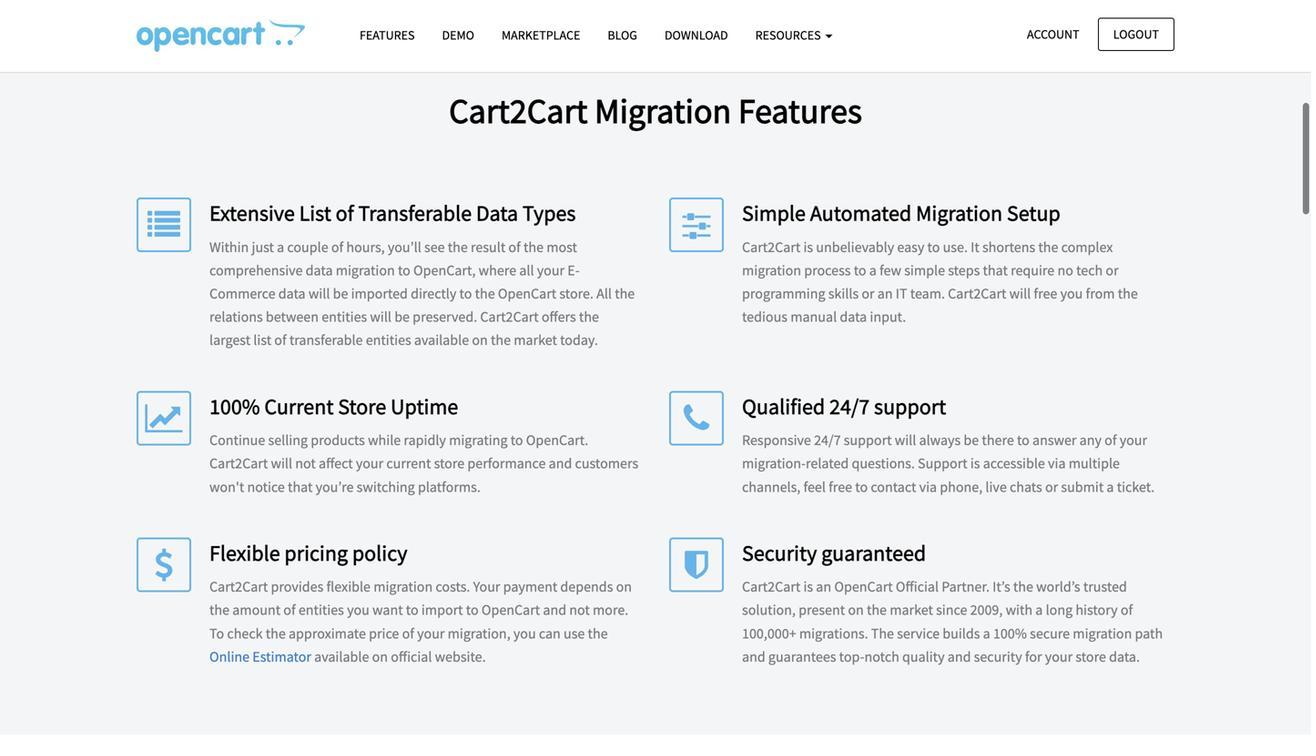 Task type: locate. For each thing, give the bounding box(es) containing it.
support up questions.
[[844, 431, 892, 449]]

a left few
[[870, 261, 877, 279]]

0 vertical spatial opencart
[[498, 285, 557, 303]]

1 vertical spatial be
[[395, 308, 410, 326]]

your down while
[[356, 455, 384, 473]]

opencart
[[498, 285, 557, 303], [835, 578, 893, 596], [482, 601, 540, 620]]

builds
[[943, 625, 980, 643]]

feel
[[804, 478, 826, 496]]

an left it
[[878, 285, 893, 303]]

a left "ticket."
[[1107, 478, 1114, 496]]

100% up continue
[[209, 393, 260, 420]]

costs.
[[436, 578, 470, 596]]

0 horizontal spatial available
[[314, 648, 369, 666]]

1 vertical spatial free
[[829, 478, 853, 496]]

1 horizontal spatial an
[[878, 285, 893, 303]]

that
[[983, 261, 1008, 279], [288, 478, 313, 496]]

steps
[[948, 261, 980, 279]]

will up between
[[309, 285, 330, 303]]

or right skills
[[862, 285, 875, 303]]

opencart inside cart2cart provides flexible migration costs. your payment depends on the amount of entities you want to import to opencart and not more. to check the approximate price of your migration, you can use the online estimator available on official website.
[[482, 601, 540, 620]]

the
[[448, 238, 468, 256], [524, 238, 544, 256], [1039, 238, 1059, 256], [475, 285, 495, 303], [615, 285, 635, 303], [1118, 285, 1138, 303], [579, 308, 599, 326], [491, 331, 511, 349], [1014, 578, 1034, 596], [209, 601, 230, 620], [867, 601, 887, 620], [266, 625, 286, 643], [588, 625, 608, 643]]

2 vertical spatial data
[[840, 308, 867, 326]]

0 vertical spatial via
[[1048, 455, 1066, 473]]

data inside cart2cart is unbelievably easy to use. it shortens the complex migration process to a few simple steps that require no tech or programming skills or an it team. cart2cart will free you from the tedious manual data input.
[[840, 308, 867, 326]]

2 horizontal spatial be
[[964, 431, 979, 449]]

use.
[[943, 238, 968, 256]]

0 vertical spatial is
[[804, 238, 813, 256]]

will down require
[[1010, 285, 1031, 303]]

cart2cart is unbelievably easy to use. it shortens the complex migration process to a few simple steps that require no tech or programming skills or an it team. cart2cart will free you from the tedious manual data input.
[[742, 238, 1138, 326]]

1 vertical spatial store
[[1076, 648, 1106, 666]]

your right any
[[1120, 431, 1148, 449]]

to left use.
[[928, 238, 940, 256]]

a inside within just a couple of hours, you'll see the result of the most comprehensive data migration to opencart, where all your e- commerce data will be imported directly to the opencart store. all the relations between entities will be preserved. cart2cart offers the largest list of transferable entities available on the market today.
[[277, 238, 284, 256]]

your inside cart2cart is an opencart official partner. it's the world's trusted solution, present on the market since 2009, with a long history of 100,000+ migrations. the service builds a 100% secure migration path and guarantees top-notch quality and security for your store data.
[[1045, 648, 1073, 666]]

market down offers
[[514, 331, 557, 349]]

security
[[974, 648, 1022, 666]]

partner.
[[942, 578, 990, 596]]

store up the platforms.
[[434, 455, 465, 473]]

of inside cart2cart is an opencart official partner. it's the world's trusted solution, present on the market since 2009, with a long history of 100,000+ migrations. the service builds a 100% secure migration path and guarantees top-notch quality and security for your store data.
[[1121, 601, 1133, 620]]

to up the performance
[[511, 431, 523, 449]]

100,000+
[[742, 625, 797, 643]]

1 horizontal spatial 100%
[[994, 625, 1027, 643]]

more.
[[593, 601, 629, 620]]

be left imported
[[333, 285, 348, 303]]

is for automated
[[804, 238, 813, 256]]

0 vertical spatial or
[[1106, 261, 1119, 279]]

marketplace link
[[488, 19, 594, 51]]

1 horizontal spatial you
[[514, 625, 536, 643]]

an inside cart2cart is unbelievably easy to use. it shortens the complex migration process to a few simple steps that require no tech or programming skills or an it team. cart2cart will free you from the tedious manual data input.
[[878, 285, 893, 303]]

cart2cart inside continue selling products while rapidly migrating to opencart. cart2cart will not affect your current store performance and customers won't notice that you're switching platforms.
[[209, 455, 268, 473]]

cart2cart down steps
[[948, 285, 1007, 303]]

migration
[[336, 261, 395, 279], [742, 261, 801, 279], [374, 578, 433, 596], [1073, 625, 1132, 643]]

data up between
[[278, 285, 306, 303]]

want
[[373, 601, 403, 620]]

transferable
[[358, 199, 472, 227]]

a right just
[[277, 238, 284, 256]]

1 horizontal spatial that
[[983, 261, 1008, 279]]

or right chats
[[1045, 478, 1058, 496]]

and inside continue selling products while rapidly migrating to opencart. cart2cart will not affect your current store performance and customers won't notice that you're switching platforms.
[[549, 455, 572, 473]]

will down imported
[[370, 308, 392, 326]]

data down skills
[[840, 308, 867, 326]]

list
[[299, 199, 331, 227]]

1 vertical spatial features
[[738, 89, 862, 133]]

is
[[804, 238, 813, 256], [971, 455, 980, 473], [804, 578, 813, 596]]

migration,
[[448, 625, 511, 643]]

1 vertical spatial market
[[890, 601, 933, 620]]

result
[[471, 238, 506, 256]]

free
[[1034, 285, 1058, 303], [829, 478, 853, 496]]

1 vertical spatial you
[[347, 601, 370, 620]]

1 horizontal spatial via
[[1048, 455, 1066, 473]]

not up use
[[569, 601, 590, 620]]

tedious
[[742, 308, 788, 326]]

within just a couple of hours, you'll see the result of the most comprehensive data migration to opencart, where all your e- commerce data will be imported directly to the opencart store. all the relations between entities will be preserved. cart2cart offers the largest list of transferable entities available on the market today.
[[209, 238, 635, 349]]

1 vertical spatial available
[[314, 648, 369, 666]]

and down opencart.
[[549, 455, 572, 473]]

0 horizontal spatial not
[[295, 455, 316, 473]]

migration down hours,
[[336, 261, 395, 279]]

2 horizontal spatial or
[[1106, 261, 1119, 279]]

trusted
[[1084, 578, 1127, 596]]

present
[[799, 601, 845, 620]]

is up phone,
[[971, 455, 980, 473]]

on down preserved.
[[472, 331, 488, 349]]

hours,
[[346, 238, 385, 256]]

0 horizontal spatial or
[[862, 285, 875, 303]]

see
[[424, 238, 445, 256]]

is up process
[[804, 238, 813, 256]]

your inside cart2cart provides flexible migration costs. your payment depends on the amount of entities you want to import to opencart and not more. to check the approximate price of your migration, you can use the online estimator available on official website.
[[417, 625, 445, 643]]

1 horizontal spatial or
[[1045, 478, 1058, 496]]

0 horizontal spatial store
[[434, 455, 465, 473]]

0 horizontal spatial be
[[333, 285, 348, 303]]

your inside within just a couple of hours, you'll see the result of the most comprehensive data migration to opencart, where all your e- commerce data will be imported directly to the opencart store. all the relations between entities will be preserved. cart2cart offers the largest list of transferable entities available on the market today.
[[537, 261, 565, 279]]

1 vertical spatial entities
[[366, 331, 411, 349]]

free inside responsive 24/7 support will always be there to answer any of your migration-related questions. support is accessible via multiple channels, feel free to contact via phone, live chats or submit a ticket.
[[829, 478, 853, 496]]

0 vertical spatial support
[[874, 393, 946, 420]]

you're
[[316, 478, 354, 496]]

free down require
[[1034, 285, 1058, 303]]

0 horizontal spatial via
[[919, 478, 937, 496]]

support
[[918, 455, 968, 473]]

website.
[[435, 648, 486, 666]]

on down price
[[372, 648, 388, 666]]

contact
[[871, 478, 917, 496]]

performance
[[468, 455, 546, 473]]

1 horizontal spatial market
[[890, 601, 933, 620]]

you
[[1061, 285, 1083, 303], [347, 601, 370, 620], [514, 625, 536, 643]]

cart2cart up the amount
[[209, 578, 268, 596]]

live
[[986, 478, 1007, 496]]

related
[[806, 455, 849, 473]]

available down approximate
[[314, 648, 369, 666]]

100% down with
[[994, 625, 1027, 643]]

on up "more."
[[616, 578, 632, 596]]

and
[[549, 455, 572, 473], [543, 601, 567, 620], [742, 648, 766, 666], [948, 648, 971, 666]]

0 vertical spatial an
[[878, 285, 893, 303]]

not down selling
[[295, 455, 316, 473]]

0 horizontal spatial market
[[514, 331, 557, 349]]

rapidly
[[404, 431, 446, 449]]

support
[[874, 393, 946, 420], [844, 431, 892, 449]]

service
[[897, 625, 940, 643]]

migration up programming
[[742, 261, 801, 279]]

be left there
[[964, 431, 979, 449]]

1 vertical spatial an
[[816, 578, 832, 596]]

an up 'present'
[[816, 578, 832, 596]]

cart2cart inside cart2cart provides flexible migration costs. your payment depends on the amount of entities you want to import to opencart and not more. to check the approximate price of your migration, you can use the online estimator available on official website.
[[209, 578, 268, 596]]

100% inside cart2cart is an opencart official partner. it's the world's trusted solution, present on the market since 2009, with a long history of 100,000+ migrations. the service builds a 100% secure migration path and guarantees top-notch quality and security for your store data.
[[994, 625, 1027, 643]]

your left e-
[[537, 261, 565, 279]]

be inside responsive 24/7 support will always be there to answer any of your migration-related questions. support is accessible via multiple channels, feel free to contact via phone, live chats or submit a ticket.
[[964, 431, 979, 449]]

uptime
[[391, 393, 458, 420]]

cart2cart down continue
[[209, 455, 268, 473]]

1 horizontal spatial free
[[1034, 285, 1058, 303]]

cart2cart provides flexible migration costs. your payment depends on the amount of entities you want to import to opencart and not more. to check the approximate price of your migration, you can use the online estimator available on official website.
[[209, 578, 632, 666]]

and inside cart2cart provides flexible migration costs. your payment depends on the amount of entities you want to import to opencart and not more. to check the approximate price of your migration, you can use the online estimator available on official website.
[[543, 601, 567, 620]]

features left demo
[[360, 27, 415, 43]]

that down shortens
[[983, 261, 1008, 279]]

cart2cart down "simple"
[[742, 238, 801, 256]]

2 vertical spatial be
[[964, 431, 979, 449]]

online
[[209, 648, 250, 666]]

your down import
[[417, 625, 445, 643]]

always
[[919, 431, 961, 449]]

migration inside cart2cart is an opencart official partner. it's the world's trusted solution, present on the market since 2009, with a long history of 100,000+ migrations. the service builds a 100% secure migration path and guarantees top-notch quality and security for your store data.
[[1073, 625, 1132, 643]]

migration
[[595, 89, 732, 133], [916, 199, 1003, 227]]

1 horizontal spatial store
[[1076, 648, 1106, 666]]

cart2cart down where
[[480, 308, 539, 326]]

not inside cart2cart provides flexible migration costs. your payment depends on the amount of entities you want to import to opencart and not more. to check the approximate price of your migration, you can use the online estimator available on official website.
[[569, 601, 590, 620]]

will inside responsive 24/7 support will always be there to answer any of your migration-related questions. support is accessible via multiple channels, feel free to contact via phone, live chats or submit a ticket.
[[895, 431, 916, 449]]

provides
[[271, 578, 324, 596]]

responsive 24/7 support will always be there to answer any of your migration-related questions. support is accessible via multiple channels, feel free to contact via phone, live chats or submit a ticket.
[[742, 431, 1155, 496]]

it
[[971, 238, 980, 256]]

a inside cart2cart is unbelievably easy to use. it shortens the complex migration process to a few simple steps that require no tech or programming skills or an it team. cart2cart will free you from the tedious manual data input.
[[870, 261, 877, 279]]

channels,
[[742, 478, 801, 496]]

is inside cart2cart is unbelievably easy to use. it shortens the complex migration process to a few simple steps that require no tech or programming skills or an it team. cart2cart will free you from the tedious manual data input.
[[804, 238, 813, 256]]

free right "feel"
[[829, 478, 853, 496]]

support inside responsive 24/7 support will always be there to answer any of your migration-related questions. support is accessible via multiple channels, feel free to contact via phone, live chats or submit a ticket.
[[844, 431, 892, 449]]

is inside cart2cart is an opencart official partner. it's the world's trusted solution, present on the market since 2009, with a long history of 100,000+ migrations. the service builds a 100% secure migration path and guarantees top-notch quality and security for your store data.
[[804, 578, 813, 596]]

2 vertical spatial or
[[1045, 478, 1058, 496]]

will up questions.
[[895, 431, 916, 449]]

0 vertical spatial 24/7
[[830, 393, 870, 420]]

store left data.
[[1076, 648, 1106, 666]]

with
[[1006, 601, 1033, 620]]

1 horizontal spatial available
[[414, 331, 469, 349]]

migration down the download link
[[595, 89, 732, 133]]

2 vertical spatial entities
[[299, 601, 344, 620]]

official
[[391, 648, 432, 666]]

directly
[[411, 285, 457, 303]]

0 vertical spatial free
[[1034, 285, 1058, 303]]

0 vertical spatial features
[[360, 27, 415, 43]]

migration-
[[742, 455, 806, 473]]

0 vertical spatial store
[[434, 455, 465, 473]]

or right tech
[[1106, 261, 1119, 279]]

migration up use.
[[916, 199, 1003, 227]]

all
[[519, 261, 534, 279]]

cart2cart up solution,
[[742, 578, 801, 596]]

account link
[[1012, 18, 1095, 51]]

will down selling
[[271, 455, 292, 473]]

1 vertical spatial opencart
[[835, 578, 893, 596]]

today.
[[560, 331, 598, 349]]

to
[[209, 625, 224, 643]]

1 vertical spatial that
[[288, 478, 313, 496]]

opencart down guaranteed
[[835, 578, 893, 596]]

features down resources link
[[738, 89, 862, 133]]

2 vertical spatial opencart
[[482, 601, 540, 620]]

chats
[[1010, 478, 1043, 496]]

2 vertical spatial is
[[804, 578, 813, 596]]

input.
[[870, 308, 906, 326]]

via down support at the right bottom
[[919, 478, 937, 496]]

0 vertical spatial available
[[414, 331, 469, 349]]

comprehensive
[[209, 261, 303, 279]]

opencart down payment
[[482, 601, 540, 620]]

support up "always"
[[874, 393, 946, 420]]

24/7 inside responsive 24/7 support will always be there to answer any of your migration-related questions. support is accessible via multiple channels, feel free to contact via phone, live chats or submit a ticket.
[[814, 431, 841, 449]]

entities up transferable on the left
[[322, 308, 367, 326]]

0 vertical spatial migration
[[595, 89, 732, 133]]

migration inside cart2cart is unbelievably easy to use. it shortens the complex migration process to a few simple steps that require no tech or programming skills or an it team. cart2cart will free you from the tedious manual data input.
[[742, 261, 801, 279]]

will
[[309, 285, 330, 303], [1010, 285, 1031, 303], [370, 308, 392, 326], [895, 431, 916, 449], [271, 455, 292, 473]]

1 vertical spatial is
[[971, 455, 980, 473]]

switching
[[357, 478, 415, 496]]

is up 'present'
[[804, 578, 813, 596]]

that inside continue selling products while rapidly migrating to opencart. cart2cart will not affect your current store performance and customers won't notice that you're switching platforms.
[[288, 478, 313, 496]]

blog link
[[594, 19, 651, 51]]

0 horizontal spatial an
[[816, 578, 832, 596]]

data
[[306, 261, 333, 279], [278, 285, 306, 303], [840, 308, 867, 326]]

you down flexible
[[347, 601, 370, 620]]

you left can
[[514, 625, 536, 643]]

be
[[333, 285, 348, 303], [395, 308, 410, 326], [964, 431, 979, 449]]

is inside responsive 24/7 support will always be there to answer any of your migration-related questions. support is accessible via multiple channels, feel free to contact via phone, live chats or submit a ticket.
[[971, 455, 980, 473]]

2009,
[[970, 601, 1003, 620]]

estimator
[[253, 648, 311, 666]]

opencart inside within just a couple of hours, you'll see the result of the most comprehensive data migration to opencart, where all your e- commerce data will be imported directly to the opencart store. all the relations between entities will be preserved. cart2cart offers the largest list of transferable entities available on the market today.
[[498, 285, 557, 303]]

secure
[[1030, 625, 1070, 643]]

platforms.
[[418, 478, 481, 496]]

0 vertical spatial that
[[983, 261, 1008, 279]]

within
[[209, 238, 249, 256]]

store.
[[560, 285, 594, 303]]

opencart down all
[[498, 285, 557, 303]]

on up migrations.
[[848, 601, 864, 620]]

0 vertical spatial you
[[1061, 285, 1083, 303]]

data down couple at the top of page
[[306, 261, 333, 279]]

customers
[[575, 455, 639, 473]]

ticket.
[[1117, 478, 1155, 496]]

that right notice
[[288, 478, 313, 496]]

0 vertical spatial not
[[295, 455, 316, 473]]

you down no
[[1061, 285, 1083, 303]]

1 vertical spatial 24/7
[[814, 431, 841, 449]]

migration down 'history'
[[1073, 625, 1132, 643]]

be down imported
[[395, 308, 410, 326]]

1 vertical spatial 100%
[[994, 625, 1027, 643]]

an
[[878, 285, 893, 303], [816, 578, 832, 596]]

available down preserved.
[[414, 331, 469, 349]]

2 horizontal spatial you
[[1061, 285, 1083, 303]]

1 vertical spatial support
[[844, 431, 892, 449]]

top-
[[839, 648, 865, 666]]

1 vertical spatial not
[[569, 601, 590, 620]]

on inside within just a couple of hours, you'll see the result of the most comprehensive data migration to opencart, where all your e- commerce data will be imported directly to the opencart store. all the relations between entities will be preserved. cart2cart offers the largest list of transferable entities available on the market today.
[[472, 331, 488, 349]]

cart2cart down marketplace link
[[449, 89, 588, 133]]

opencart - cart2cart migration image
[[137, 19, 305, 52]]

to down unbelievably
[[854, 261, 867, 279]]

your down secure
[[1045, 648, 1073, 666]]

your
[[537, 261, 565, 279], [1120, 431, 1148, 449], [356, 455, 384, 473], [417, 625, 445, 643], [1045, 648, 1073, 666]]

entities up approximate
[[299, 601, 344, 620]]

your inside responsive 24/7 support will always be there to answer any of your migration-related questions. support is accessible via multiple channels, feel free to contact via phone, live chats or submit a ticket.
[[1120, 431, 1148, 449]]

the
[[871, 625, 894, 643]]

largest
[[209, 331, 251, 349]]

1 horizontal spatial migration
[[916, 199, 1003, 227]]

1 horizontal spatial not
[[569, 601, 590, 620]]

logout link
[[1098, 18, 1175, 51]]

via down answer
[[1048, 455, 1066, 473]]

not
[[295, 455, 316, 473], [569, 601, 590, 620]]

simple
[[742, 199, 806, 227]]

entities down imported
[[366, 331, 411, 349]]

migration up want
[[374, 578, 433, 596]]

to right want
[[406, 601, 419, 620]]

and up can
[[543, 601, 567, 620]]

0 horizontal spatial free
[[829, 478, 853, 496]]

simple automated migration setup
[[742, 199, 1061, 227]]

0 vertical spatial market
[[514, 331, 557, 349]]

0 horizontal spatial 100%
[[209, 393, 260, 420]]

0 horizontal spatial that
[[288, 478, 313, 496]]

market down official
[[890, 601, 933, 620]]



Task type: vqa. For each thing, say whether or not it's contained in the screenshot.
'not'
yes



Task type: describe. For each thing, give the bounding box(es) containing it.
complex
[[1062, 238, 1113, 256]]

24/7 for qualified
[[830, 393, 870, 420]]

selling
[[268, 431, 308, 449]]

flexible pricing policy
[[209, 539, 408, 567]]

a inside responsive 24/7 support will always be there to answer any of your migration-related questions. support is accessible via multiple channels, feel free to contact via phone, live chats or submit a ticket.
[[1107, 478, 1114, 496]]

blog
[[608, 27, 637, 43]]

to inside continue selling products while rapidly migrating to opencart. cart2cart will not affect your current store performance and customers won't notice that you're switching platforms.
[[511, 431, 523, 449]]

will inside continue selling products while rapidly migrating to opencart. cart2cart will not affect your current store performance and customers won't notice that you're switching platforms.
[[271, 455, 292, 473]]

on inside cart2cart is an opencart official partner. it's the world's trusted solution, present on the market since 2009, with a long history of 100,000+ migrations. the service builds a 100% secure migration path and guarantees top-notch quality and security for your store data.
[[848, 601, 864, 620]]

between
[[266, 308, 319, 326]]

couple
[[287, 238, 328, 256]]

support for responsive
[[844, 431, 892, 449]]

continue
[[209, 431, 265, 449]]

store inside cart2cart is an opencart official partner. it's the world's trusted solution, present on the market since 2009, with a long history of 100,000+ migrations. the service builds a 100% secure migration path and guarantees top-notch quality and security for your store data.
[[1076, 648, 1106, 666]]

world's
[[1037, 578, 1081, 596]]

available inside cart2cart provides flexible migration costs. your payment depends on the amount of entities you want to import to opencart and not more. to check the approximate price of your migration, you can use the online estimator available on official website.
[[314, 648, 369, 666]]

questions.
[[852, 455, 915, 473]]

or inside responsive 24/7 support will always be there to answer any of your migration-related questions. support is accessible via multiple channels, feel free to contact via phone, live chats or submit a ticket.
[[1045, 478, 1058, 496]]

check
[[227, 625, 263, 643]]

flexible
[[209, 539, 280, 567]]

history
[[1076, 601, 1118, 620]]

security guaranteed
[[742, 539, 926, 567]]

0 vertical spatial be
[[333, 285, 348, 303]]

there
[[982, 431, 1014, 449]]

demo link
[[428, 19, 488, 51]]

transferable
[[289, 331, 363, 349]]

opencart inside cart2cart is an opencart official partner. it's the world's trusted solution, present on the market since 2009, with a long history of 100,000+ migrations. the service builds a 100% secure migration path and guarantees top-notch quality and security for your store data.
[[835, 578, 893, 596]]

just
[[252, 238, 274, 256]]

amount
[[232, 601, 281, 620]]

store
[[338, 393, 386, 420]]

where
[[479, 261, 517, 279]]

a right with
[[1036, 601, 1043, 620]]

data.
[[1109, 648, 1140, 666]]

will inside cart2cart is unbelievably easy to use. it shortens the complex migration process to a few simple steps that require no tech or programming skills or an it team. cart2cart will free you from the tedious manual data input.
[[1010, 285, 1031, 303]]

download link
[[651, 19, 742, 51]]

while
[[368, 431, 401, 449]]

0 vertical spatial 100%
[[209, 393, 260, 420]]

market inside within just a couple of hours, you'll see the result of the most comprehensive data migration to opencart, where all your e- commerce data will be imported directly to the opencart store. all the relations between entities will be preserved. cart2cart offers the largest list of transferable entities available on the market today.
[[514, 331, 557, 349]]

migration inside cart2cart provides flexible migration costs. your payment depends on the amount of entities you want to import to opencart and not more. to check the approximate price of your migration, you can use the online estimator available on official website.
[[374, 578, 433, 596]]

1 vertical spatial data
[[278, 285, 306, 303]]

responsive
[[742, 431, 811, 449]]

opencart.
[[526, 431, 589, 449]]

can
[[539, 625, 561, 643]]

a down 2009,
[[983, 625, 991, 643]]

store inside continue selling products while rapidly migrating to opencart. cart2cart will not affect your current store performance and customers won't notice that you're switching platforms.
[[434, 455, 465, 473]]

and down builds
[[948, 648, 971, 666]]

tech
[[1077, 261, 1103, 279]]

imported
[[351, 285, 408, 303]]

resources
[[756, 27, 824, 43]]

programming
[[742, 285, 826, 303]]

0 horizontal spatial features
[[360, 27, 415, 43]]

cart2cart inside cart2cart is an opencart official partner. it's the world's trusted solution, present on the market since 2009, with a long history of 100,000+ migrations. the service builds a 100% secure migration path and guarantees top-notch quality and security for your store data.
[[742, 578, 801, 596]]

your inside continue selling products while rapidly migrating to opencart. cart2cart will not affect your current store performance and customers won't notice that you're switching platforms.
[[356, 455, 384, 473]]

qualified 24/7 support
[[742, 393, 946, 420]]

types
[[523, 199, 576, 227]]

an inside cart2cart is an opencart official partner. it's the world's trusted solution, present on the market since 2009, with a long history of 100,000+ migrations. the service builds a 100% secure migration path and guarantees top-notch quality and security for your store data.
[[816, 578, 832, 596]]

e-
[[568, 261, 580, 279]]

easy
[[897, 238, 925, 256]]

0 vertical spatial data
[[306, 261, 333, 279]]

to up migration,
[[466, 601, 479, 620]]

entities inside cart2cart provides flexible migration costs. your payment depends on the amount of entities you want to import to opencart and not more. to check the approximate price of your migration, you can use the online estimator available on official website.
[[299, 601, 344, 620]]

logout
[[1114, 26, 1159, 42]]

support for qualified
[[874, 393, 946, 420]]

features link
[[346, 19, 428, 51]]

account
[[1027, 26, 1080, 42]]

cart2cart inside within just a couple of hours, you'll see the result of the most comprehensive data migration to opencart, where all your e- commerce data will be imported directly to the opencart store. all the relations between entities will be preserved. cart2cart offers the largest list of transferable entities available on the market today.
[[480, 308, 539, 326]]

1 vertical spatial via
[[919, 478, 937, 496]]

of inside responsive 24/7 support will always be there to answer any of your migration-related questions. support is accessible via multiple channels, feel free to contact via phone, live chats or submit a ticket.
[[1105, 431, 1117, 449]]

extensive list of transferable data types
[[209, 199, 576, 227]]

flexible
[[326, 578, 371, 596]]

market inside cart2cart is an opencart official partner. it's the world's trusted solution, present on the market since 2009, with a long history of 100,000+ migrations. the service builds a 100% secure migration path and guarantees top-notch quality and security for your store data.
[[890, 601, 933, 620]]

1 vertical spatial or
[[862, 285, 875, 303]]

available inside within just a couple of hours, you'll see the result of the most comprehensive data migration to opencart, where all your e- commerce data will be imported directly to the opencart store. all the relations between entities will be preserved. cart2cart offers the largest list of transferable entities available on the market today.
[[414, 331, 469, 349]]

pricing
[[285, 539, 348, 567]]

to up accessible
[[1017, 431, 1030, 449]]

preserved.
[[413, 308, 477, 326]]

demo
[[442, 27, 474, 43]]

relations
[[209, 308, 263, 326]]

from
[[1086, 285, 1115, 303]]

not inside continue selling products while rapidly migrating to opencart. cart2cart will not affect your current store performance and customers won't notice that you're switching platforms.
[[295, 455, 316, 473]]

0 horizontal spatial you
[[347, 601, 370, 620]]

no
[[1058, 261, 1074, 279]]

migrations.
[[799, 625, 868, 643]]

2 vertical spatial you
[[514, 625, 536, 643]]

policy
[[352, 539, 408, 567]]

won't
[[209, 478, 244, 496]]

since
[[936, 601, 968, 620]]

free inside cart2cart is unbelievably easy to use. it shortens the complex migration process to a few simple steps that require no tech or programming skills or an it team. cart2cart will free you from the tedious manual data input.
[[1034, 285, 1058, 303]]

continue selling products while rapidly migrating to opencart. cart2cart will not affect your current store performance and customers won't notice that you're switching platforms.
[[209, 431, 639, 496]]

qualified
[[742, 393, 825, 420]]

and down 100,000+
[[742, 648, 766, 666]]

official
[[896, 578, 939, 596]]

online estimator link
[[209, 648, 311, 666]]

1 vertical spatial migration
[[916, 199, 1003, 227]]

migration inside within just a couple of hours, you'll see the result of the most comprehensive data migration to opencart, where all your e- commerce data will be imported directly to the opencart store. all the relations between entities will be preserved. cart2cart offers the largest list of transferable entities available on the market today.
[[336, 261, 395, 279]]

most
[[547, 238, 577, 256]]

manual
[[791, 308, 837, 326]]

you inside cart2cart is unbelievably easy to use. it shortens the complex migration process to a few simple steps that require no tech or programming skills or an it team. cart2cart will free you from the tedious manual data input.
[[1061, 285, 1083, 303]]

require
[[1011, 261, 1055, 279]]

notice
[[247, 478, 285, 496]]

path
[[1135, 625, 1163, 643]]

24/7 for responsive
[[814, 431, 841, 449]]

guaranteed
[[822, 539, 926, 567]]

simple
[[905, 261, 945, 279]]

that inside cart2cart is unbelievably easy to use. it shortens the complex migration process to a few simple steps that require no tech or programming skills or an it team. cart2cart will free you from the tedious manual data input.
[[983, 261, 1008, 279]]

1 horizontal spatial be
[[395, 308, 410, 326]]

download
[[665, 27, 728, 43]]

opencart,
[[413, 261, 476, 279]]

to down questions.
[[855, 478, 868, 496]]

submit
[[1061, 478, 1104, 496]]

offers
[[542, 308, 576, 326]]

0 horizontal spatial migration
[[595, 89, 732, 133]]

is for guaranteed
[[804, 578, 813, 596]]

your
[[473, 578, 500, 596]]

0 vertical spatial entities
[[322, 308, 367, 326]]

to up preserved.
[[459, 285, 472, 303]]

cart2cart migration features
[[449, 89, 862, 133]]

to down you'll
[[398, 261, 411, 279]]

phone,
[[940, 478, 983, 496]]

long
[[1046, 601, 1073, 620]]

it's
[[993, 578, 1011, 596]]

depends
[[560, 578, 613, 596]]

current
[[264, 393, 334, 420]]

1 horizontal spatial features
[[738, 89, 862, 133]]



